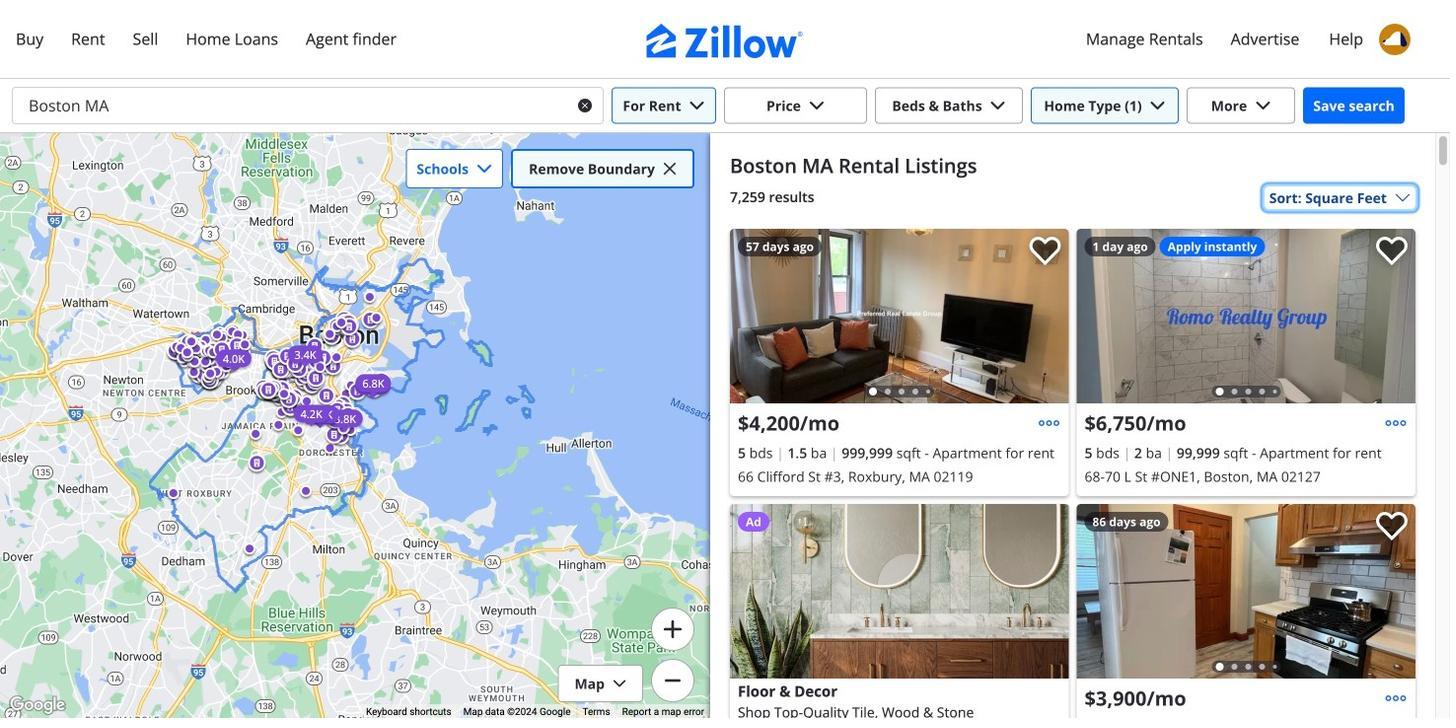 Task type: locate. For each thing, give the bounding box(es) containing it.
main content
[[710, 133, 1436, 718]]

68-70 l st #one1, boston, ma 02127 image
[[1077, 229, 1416, 404]]

1 horizontal spatial property images, use arrow keys to navigate, image 1 of 12 group
[[1077, 229, 1416, 408]]

0 horizontal spatial property images, use arrow keys to navigate, image 1 of 12 group
[[730, 229, 1069, 408]]

main navigation
[[0, 0, 1450, 79]]

66 clifford st #3, roxbury, ma 02119 image
[[730, 229, 1069, 404]]

2 property images, use arrow keys to navigate, image 1 of 12 group from the left
[[1077, 229, 1416, 408]]

property images, use arrow keys to navigate, image 1 of 12 group
[[730, 229, 1069, 408], [1077, 229, 1416, 408]]

property images, use arrow keys to navigate, image 1 of 22 group
[[1077, 504, 1416, 683]]

5 harlow st #2, dorchester, ma 02125 image
[[1077, 504, 1416, 679]]

1 property images, use arrow keys to navigate, image 1 of 12 group from the left
[[730, 229, 1069, 408]]



Task type: describe. For each thing, give the bounding box(es) containing it.
your profile default icon image
[[1379, 24, 1411, 55]]

advertisement element
[[730, 504, 1069, 718]]

map region
[[0, 133, 710, 718]]

Address, neighborhood, city, ZIP text field
[[13, 88, 562, 123]]

zillow logo image
[[646, 24, 804, 58]]

google image
[[5, 693, 70, 718]]

filters element
[[0, 79, 1450, 133]]



Task type: vqa. For each thing, say whether or not it's contained in the screenshot.
Save
no



